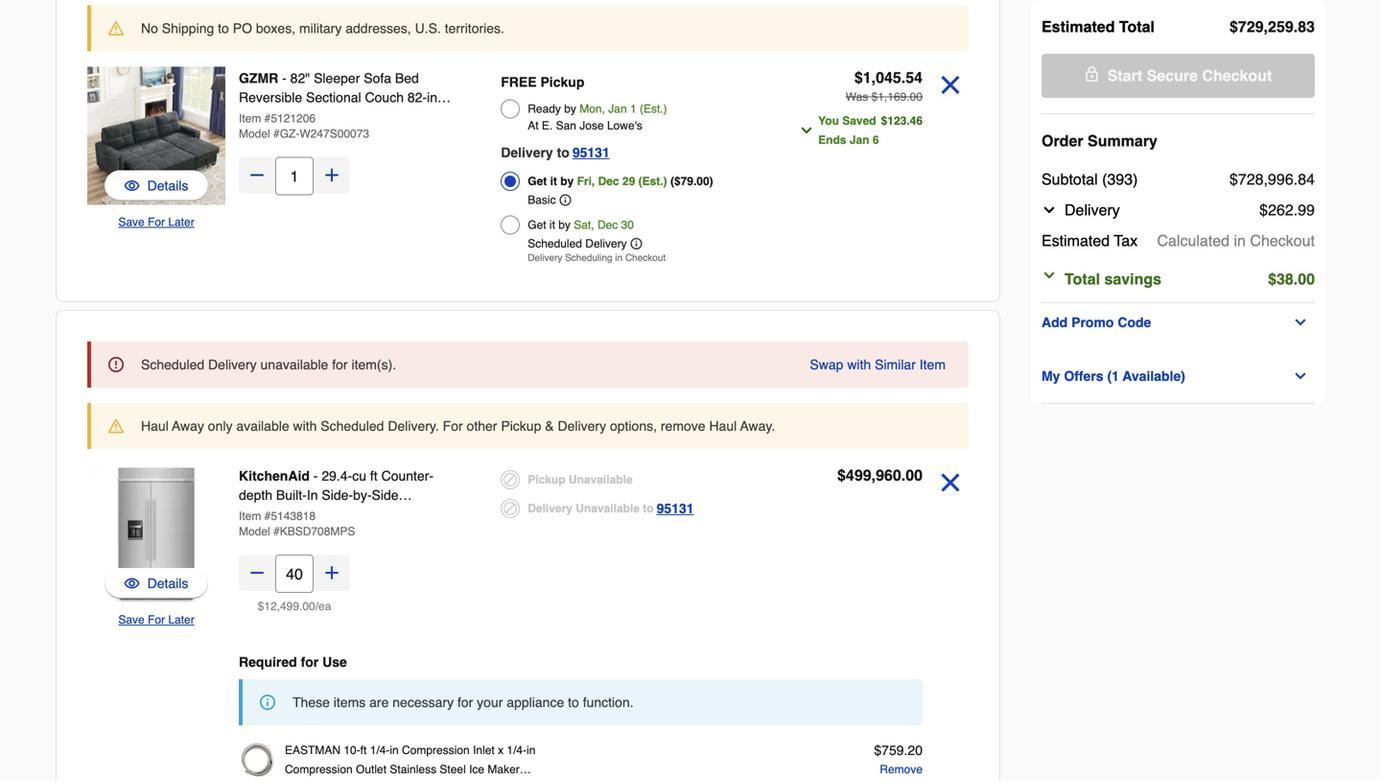 Task type: vqa. For each thing, say whether or not it's contained in the screenshot.
package
no



Task type: describe. For each thing, give the bounding box(es) containing it.
1 vertical spatial (est.)
[[639, 175, 667, 188]]

0 vertical spatial (est.)
[[640, 102, 667, 116]]

728,996
[[1239, 170, 1294, 188]]

territories.
[[445, 21, 505, 36]]

delivery to 95131
[[501, 145, 610, 160]]

$ for $ 12,499 .00 /ea
[[258, 600, 264, 613]]

order summary
[[1042, 132, 1158, 150]]

- for kitchenaid -
[[314, 468, 318, 484]]

0 vertical spatial total
[[1120, 18, 1155, 35]]

83
[[1298, 18, 1315, 35]]

chevron down image for my offers (1 available)
[[1293, 368, 1309, 384]]

estimated total
[[1042, 18, 1155, 35]]

0 horizontal spatial info image
[[260, 695, 275, 710]]

no shipping to po boxes, military addresses, u.s. territories.
[[141, 21, 505, 36]]

block image for pickup unavailable
[[501, 470, 520, 489]]

model for kitchenaid -
[[239, 525, 270, 538]]

delivery inside delivery unavailable to 95131
[[528, 502, 573, 515]]

ice
[[469, 763, 485, 776]]

subtotal (393)
[[1042, 170, 1138, 188]]

checkout inside option group
[[625, 252, 666, 263]]

to inside option group
[[557, 145, 570, 160]]

82" sleeper sofa bed reversible sectional couch 82-in modern black polyester/blend reclining sofa image
[[87, 67, 225, 205]]

total savings
[[1065, 270, 1162, 288]]

other
[[467, 418, 497, 434]]

chevron down image for add promo code
[[1293, 315, 1309, 330]]

w247s00073
[[300, 127, 369, 141]]

82-
[[408, 90, 427, 105]]

item for 82" sleeper sofa bed reversible sectional couch 82-in modern black polyester/blend reclining sofa
[[239, 112, 261, 125]]

unavailable
[[260, 357, 328, 372]]

1 vertical spatial sofa
[[298, 128, 326, 143]]

available)
[[1123, 368, 1186, 384]]

delivery down the scheduled delivery
[[528, 252, 563, 263]]

&
[[545, 418, 554, 434]]

checkout for start secure checkout
[[1203, 67, 1272, 84]]

delivery unavailable to 95131
[[528, 501, 694, 516]]

at e. san jose lowe's
[[528, 119, 643, 132]]

save for later button for 82" sleeper sofa bed reversible sectional couch 82-in modern black polyester/blend reclining sofa
[[118, 213, 194, 232]]

order
[[1042, 132, 1084, 150]]

gzmr
[[239, 71, 278, 86]]

pickup inside 95131 option group
[[528, 473, 566, 486]]

to left function.
[[568, 695, 579, 710]]

10-ft 1/4-in compression inlet x 1/4-in compression outlet stainless steel ice maker connector image
[[239, 741, 277, 779]]

2 haul from the left
[[709, 418, 737, 434]]

it for sat,
[[550, 218, 555, 232]]

1,169
[[878, 90, 907, 104]]

.00 for $ 12,499 .00 /ea
[[299, 600, 315, 613]]

kitchenaid -
[[239, 468, 322, 484]]

1 vertical spatial for
[[443, 418, 463, 434]]

delivery.
[[388, 418, 439, 434]]

99
[[1298, 201, 1315, 219]]

kitchenaid
[[239, 468, 310, 484]]

12,499
[[264, 600, 299, 613]]

0 vertical spatial for
[[332, 357, 348, 372]]

subtotal
[[1042, 170, 1098, 188]]

save for later for kitchenaid -
[[118, 613, 194, 626]]

estimated for estimated tax
[[1042, 232, 1110, 249]]

e.
[[542, 119, 553, 132]]

mon,
[[580, 102, 605, 116]]

plus image for minus icon
[[322, 165, 342, 185]]

these items are necessary for your appliance to function.
[[293, 695, 634, 710]]

$ 12,499 .00 /ea
[[258, 600, 331, 613]]

available
[[236, 418, 289, 434]]

95131 button inside 95131 option group
[[657, 497, 694, 520]]

u.s.
[[415, 21, 441, 36]]

123
[[888, 114, 907, 128]]

options,
[[610, 418, 657, 434]]

$ 499,960 .00
[[838, 466, 923, 484]]

0 horizontal spatial 95131 button
[[573, 141, 610, 164]]

away.
[[740, 418, 775, 434]]

delivery left unavailable on the left of the page
[[208, 357, 257, 372]]

item inside button
[[920, 357, 946, 372]]

29.4-cu ft counter-depth built-in side-by-side refrigerator with ice maker (stainless steel with printshield finish) energy star image
[[87, 464, 225, 603]]

add promo code link
[[1042, 311, 1315, 334]]

499,960
[[846, 466, 902, 484]]

scheduled delivery
[[528, 237, 627, 250]]

appliance
[[507, 695, 564, 710]]

$ for $ 728,996 . 84
[[1230, 170, 1239, 188]]

use
[[322, 654, 347, 670]]

no
[[141, 21, 158, 36]]

delivery down at
[[501, 145, 553, 160]]

. for $ 262 . 99
[[1294, 201, 1298, 219]]

later for kitchenaid
[[168, 613, 194, 626]]

6
[[873, 133, 879, 147]]

ready
[[528, 102, 561, 116]]

54
[[906, 69, 923, 86]]

add
[[1042, 315, 1068, 330]]

eastman
[[285, 744, 341, 757]]

these
[[293, 695, 330, 710]]

1,045
[[863, 69, 902, 86]]

jan inside option group
[[609, 102, 627, 116]]

chevron down image for delivery
[[1042, 202, 1057, 218]]

item(s).
[[352, 357, 396, 372]]

x
[[498, 744, 504, 757]]

2 horizontal spatial for
[[458, 695, 473, 710]]

$ for $ 729,259 . 83
[[1230, 18, 1239, 35]]

#5121206
[[264, 112, 316, 125]]

get for get it by sat, dec 30
[[528, 218, 546, 232]]

unavailable for pickup unavailable
[[569, 473, 633, 486]]

free
[[501, 74, 537, 90]]

1 vertical spatial 95131
[[657, 501, 694, 516]]

free pickup
[[501, 74, 585, 90]]

you saved $ 123 . 46 ends jan 6
[[819, 114, 923, 147]]

get it by fri, dec 29 (est.) ($79.00)
[[528, 175, 713, 188]]

later for 82" sleeper sofa bed reversible sectional couch 82-in modern black polyester/blend reclining sofa
[[168, 215, 194, 229]]

get for get it by fri, dec 29 (est.) ($79.00)
[[528, 175, 547, 188]]

sectional
[[306, 90, 361, 105]]

. for $ 1,045 . 54 was $ 1,169 .00
[[902, 69, 906, 86]]

item for kitchenaid -
[[239, 509, 261, 523]]

save for 82" sleeper sofa bed reversible sectional couch 82-in modern black polyester/blend reclining sofa
[[118, 215, 145, 229]]

outlet
[[356, 763, 387, 776]]

95131 option group
[[501, 466, 767, 524]]

stainless
[[390, 763, 437, 776]]

chevron down image for total savings
[[1042, 268, 1057, 283]]

dec for 29
[[598, 175, 619, 188]]

.00 for $ 38 .00
[[1294, 270, 1315, 288]]

promo
[[1072, 315, 1114, 330]]

scheduled for scheduled delivery unavailable for item(s).
[[141, 357, 205, 372]]

1 vertical spatial pickup
[[501, 418, 541, 434]]

/ea
[[315, 600, 331, 613]]

$ 729,259 . 83
[[1230, 18, 1315, 35]]

2 1/4- from the left
[[507, 744, 527, 757]]

boxes,
[[256, 21, 296, 36]]

delivery down subtotal (393)
[[1065, 201, 1120, 219]]

inlet
[[473, 744, 495, 757]]

10-
[[344, 744, 360, 757]]

- for gzmr -
[[282, 71, 287, 86]]

quickview image for 82" sleeper sofa bed reversible sectional couch 82-in modern black polyester/blend reclining sofa
[[124, 176, 140, 195]]

info image for scheduled delivery
[[631, 238, 642, 249]]

1 horizontal spatial sofa
[[364, 71, 391, 86]]

my offers (1 available) link
[[1042, 365, 1315, 388]]

eastman 10-ft 1/4-in compression inlet x 1/4-in compression outlet stainless steel ice make
[[285, 744, 536, 780]]

remove item image for kitchenaid -
[[934, 466, 967, 499]]

remove
[[880, 763, 923, 776]]

swap with similar item button
[[810, 355, 946, 374]]

to inside delivery unavailable to 95131
[[643, 502, 654, 515]]

(1
[[1108, 368, 1120, 384]]



Task type: locate. For each thing, give the bounding box(es) containing it.
sofa down black
[[298, 128, 326, 143]]

0 vertical spatial model
[[239, 127, 270, 141]]

1 vertical spatial unavailable
[[576, 502, 640, 515]]

po
[[233, 21, 252, 36]]

jan inside you saved $ 123 . 46 ends jan 6
[[850, 133, 870, 147]]

$ inside you saved $ 123 . 46 ends jan 6
[[881, 114, 888, 128]]

29
[[623, 175, 635, 188]]

for left other
[[443, 418, 463, 434]]

0 vertical spatial pickup
[[541, 74, 585, 90]]

0 horizontal spatial total
[[1065, 270, 1100, 288]]

0 vertical spatial estimated
[[1042, 18, 1115, 35]]

your
[[477, 695, 503, 710]]

swap
[[810, 357, 844, 372]]

2 vertical spatial checkout
[[625, 252, 666, 263]]

plus image up /ea
[[322, 563, 342, 582]]

chevron down image up add
[[1042, 268, 1057, 283]]

item
[[239, 112, 261, 125], [920, 357, 946, 372], [239, 509, 261, 523]]

offers
[[1064, 368, 1104, 384]]

save for later down '29.4-cu ft counter-depth built-in side-by-side refrigerator with ice maker (stainless steel with printshield finish) energy star' image
[[118, 613, 194, 626]]

$759.20 remove
[[874, 743, 923, 776]]

save for later button down '29.4-cu ft counter-depth built-in side-by-side refrigerator with ice maker (stainless steel with printshield finish) energy star' image
[[118, 610, 194, 629]]

item up "reclining"
[[239, 112, 261, 125]]

.00
[[907, 90, 923, 104], [1294, 270, 1315, 288], [902, 466, 923, 484], [299, 600, 315, 613]]

gzmr -
[[239, 71, 290, 86]]

scheduled delivery unavailable for item(s).
[[141, 357, 396, 372]]

$ 262 . 99
[[1260, 201, 1315, 219]]

ends
[[819, 133, 847, 147]]

in right "scheduling"
[[615, 252, 623, 263]]

to left "po"
[[218, 21, 229, 36]]

san
[[556, 119, 577, 132]]

2 vertical spatial pickup
[[528, 473, 566, 486]]

compression down eastman
[[285, 763, 353, 776]]

2 block image from the top
[[501, 499, 520, 518]]

pickup up ready
[[541, 74, 585, 90]]

code
[[1118, 315, 1152, 330]]

scheduled right error image
[[141, 357, 205, 372]]

by left fri, at the left of page
[[561, 175, 574, 188]]

save for later
[[118, 215, 194, 229], [118, 613, 194, 626]]

scheduled left delivery.
[[321, 418, 384, 434]]

2 vertical spatial by
[[559, 218, 571, 232]]

$ 728,996 . 84
[[1230, 170, 1315, 188]]

1 horizontal spatial info image
[[560, 194, 571, 206]]

0 vertical spatial dec
[[598, 175, 619, 188]]

0 vertical spatial jan
[[609, 102, 627, 116]]

0 vertical spatial unavailable
[[569, 473, 633, 486]]

0 vertical spatial compression
[[402, 744, 470, 757]]

dec
[[598, 175, 619, 188], [598, 218, 618, 232]]

0 vertical spatial later
[[168, 215, 194, 229]]

2 vertical spatial scheduled
[[321, 418, 384, 434]]

38
[[1277, 270, 1294, 288]]

1 vertical spatial stepper number input field with increment and decrement buttons number field
[[275, 555, 314, 593]]

0 horizontal spatial jan
[[609, 102, 627, 116]]

82" sleeper sofa bed reversible sectional couch 82-in modern black polyester/blend reclining sofa
[[239, 71, 437, 143]]

2 save from the top
[[118, 613, 145, 626]]

it
[[550, 175, 557, 188], [550, 218, 555, 232]]

1/4- right "x"
[[507, 744, 527, 757]]

minus image
[[248, 563, 267, 582]]

1 vertical spatial block image
[[501, 499, 520, 518]]

1 vertical spatial chevron down image
[[1042, 202, 1057, 218]]

82"
[[290, 71, 310, 86]]

in inside option group
[[615, 252, 623, 263]]

total up start
[[1120, 18, 1155, 35]]

delivery down the pickup unavailable
[[528, 502, 573, 515]]

dec left 30
[[598, 218, 618, 232]]

haul left away.
[[709, 418, 737, 434]]

get up basic
[[528, 175, 547, 188]]

2 quickview image from the top
[[124, 574, 140, 593]]

remove item image right 54
[[934, 69, 967, 101]]

later
[[168, 215, 194, 229], [168, 613, 194, 626]]

estimated left tax
[[1042, 232, 1110, 249]]

2 vertical spatial item
[[239, 509, 261, 523]]

option group containing free pickup
[[501, 69, 767, 269]]

remove item image
[[934, 69, 967, 101], [934, 466, 967, 499]]

model down #5143818
[[239, 525, 270, 538]]

1 vertical spatial model
[[239, 525, 270, 538]]

1 vertical spatial for
[[301, 654, 319, 670]]

chevron down image
[[1293, 315, 1309, 330], [1293, 368, 1309, 384]]

0 vertical spatial with
[[847, 357, 871, 372]]

saved
[[843, 114, 877, 128]]

polyester/blend
[[325, 109, 419, 124]]

2 vertical spatial for
[[148, 613, 165, 626]]

sofa up couch
[[364, 71, 391, 86]]

for left "use"
[[301, 654, 319, 670]]

quickview image
[[124, 176, 140, 195], [124, 574, 140, 593]]

2 details from the top
[[147, 576, 188, 591]]

. for $ 728,996 . 84
[[1294, 170, 1298, 188]]

it down basic
[[550, 218, 555, 232]]

1 vertical spatial total
[[1065, 270, 1100, 288]]

(est.) right 1
[[640, 102, 667, 116]]

2 save for later from the top
[[118, 613, 194, 626]]

0 horizontal spatial compression
[[285, 763, 353, 776]]

checkout inside start secure checkout button
[[1203, 67, 1272, 84]]

2 model from the top
[[239, 525, 270, 538]]

compression up steel
[[402, 744, 470, 757]]

$ for $ 499,960 .00
[[838, 466, 846, 484]]

get it by sat, dec 30
[[528, 218, 634, 232]]

required for use
[[239, 654, 347, 670]]

later down 82" sleeper sofa bed reversible sectional couch 82-in modern black polyester/blend reclining sofa image
[[168, 215, 194, 229]]

chevron down image inside add promo code link
[[1293, 315, 1309, 330]]

by for fri,
[[561, 175, 574, 188]]

black
[[288, 109, 321, 124]]

2 remove item image from the top
[[934, 466, 967, 499]]

details for kitchenaid
[[147, 576, 188, 591]]

1 quickview image from the top
[[124, 176, 140, 195]]

only
[[208, 418, 233, 434]]

save
[[118, 215, 145, 229], [118, 613, 145, 626]]

1 stepper number input field with increment and decrement buttons number field from the top
[[275, 157, 314, 195]]

stepper number input field with increment and decrement buttons number field up '$ 12,499 .00 /ea'
[[275, 555, 314, 593]]

quickview image for kitchenaid -
[[124, 574, 140, 593]]

sat,
[[574, 218, 594, 232]]

- left the 82"
[[282, 71, 287, 86]]

0 vertical spatial scheduled
[[528, 237, 582, 250]]

item #5121206 model #gz-w247s00073
[[239, 112, 369, 141]]

0 vertical spatial save for later
[[118, 215, 194, 229]]

scheduled down get it by sat, dec 30
[[528, 237, 582, 250]]

info image for basic
[[560, 194, 571, 206]]

chevron down image left you
[[799, 123, 815, 138]]

save for later down 82" sleeper sofa bed reversible sectional couch 82-in modern black polyester/blend reclining sofa image
[[118, 215, 194, 229]]

1 1/4- from the left
[[370, 744, 390, 757]]

. inside $ 1,045 . 54 was $ 1,169 .00
[[902, 69, 906, 86]]

error image
[[108, 357, 124, 372]]

1 vertical spatial save for later button
[[118, 610, 194, 629]]

to down options,
[[643, 502, 654, 515]]

0 vertical spatial get
[[528, 175, 547, 188]]

info image down 30
[[631, 238, 642, 249]]

estimated up secure image at the right
[[1042, 18, 1115, 35]]

info image
[[560, 194, 571, 206], [631, 238, 642, 249], [260, 695, 275, 710]]

stepper number input field with increment and decrement buttons number field for minus icon
[[275, 157, 314, 195]]

$ for $ 262 . 99
[[1260, 201, 1268, 219]]

item #5143818 model #kbsd708mps
[[239, 509, 355, 538]]

0 horizontal spatial with
[[293, 418, 317, 434]]

details left minus icon
[[147, 178, 188, 193]]

in right calculated
[[1234, 232, 1246, 249]]

compression
[[402, 744, 470, 757], [285, 763, 353, 776]]

reversible
[[239, 90, 302, 105]]

unavailable for delivery unavailable to 95131
[[576, 502, 640, 515]]

0 vertical spatial chevron down image
[[1293, 315, 1309, 330]]

bed
[[395, 71, 419, 86]]

1 block image from the top
[[501, 470, 520, 489]]

1 vertical spatial by
[[561, 175, 574, 188]]

basic
[[528, 193, 556, 207]]

delivery up delivery scheduling in checkout
[[586, 237, 627, 250]]

0 horizontal spatial 95131
[[573, 145, 610, 160]]

0 vertical spatial details
[[147, 178, 188, 193]]

-
[[282, 71, 287, 86], [314, 468, 318, 484]]

($79.00)
[[671, 175, 713, 188]]

1 horizontal spatial total
[[1120, 18, 1155, 35]]

#5143818
[[264, 509, 316, 523]]

later down '29.4-cu ft counter-depth built-in side-by-side refrigerator with ice maker (stainless steel with printshield finish) energy star' image
[[168, 613, 194, 626]]

0 vertical spatial remove item image
[[934, 69, 967, 101]]

plus image for minus image
[[322, 563, 342, 582]]

remove
[[661, 418, 706, 434]]

0 horizontal spatial scheduled
[[141, 357, 205, 372]]

save for later button down 82" sleeper sofa bed reversible sectional couch 82-in modern black polyester/blend reclining sofa image
[[118, 213, 194, 232]]

1 details from the top
[[147, 178, 188, 193]]

0 vertical spatial 95131
[[573, 145, 610, 160]]

1 vertical spatial scheduled
[[141, 357, 205, 372]]

jan left '6'
[[850, 133, 870, 147]]

0 vertical spatial save
[[118, 215, 145, 229]]

for for 82" sleeper sofa bed reversible sectional couch 82-in modern black polyester/blend reclining sofa
[[148, 215, 165, 229]]

item inside item #5143818 model #kbsd708mps
[[239, 509, 261, 523]]

#gz-
[[273, 127, 300, 141]]

jan left 1
[[609, 102, 627, 116]]

get down basic
[[528, 218, 546, 232]]

46
[[910, 114, 923, 128]]

95131 down remove
[[657, 501, 694, 516]]

item left #5143818
[[239, 509, 261, 523]]

1 haul from the left
[[141, 418, 169, 434]]

2 estimated from the top
[[1042, 232, 1110, 249]]

2 chevron down image from the top
[[1293, 368, 1309, 384]]

stepper number input field with increment and decrement buttons number field right minus icon
[[275, 157, 314, 195]]

save down '29.4-cu ft counter-depth built-in side-by-side refrigerator with ice maker (stainless steel with printshield finish) energy star' image
[[118, 613, 145, 626]]

1 horizontal spatial for
[[332, 357, 348, 372]]

shipping
[[162, 21, 214, 36]]

1 vertical spatial plus image
[[322, 563, 342, 582]]

0 vertical spatial item
[[239, 112, 261, 125]]

0 horizontal spatial sofa
[[298, 128, 326, 143]]

$ 38 .00
[[1268, 270, 1315, 288]]

0 horizontal spatial -
[[282, 71, 287, 86]]

by for sat,
[[559, 218, 571, 232]]

scheduled inside option group
[[528, 237, 582, 250]]

block image for delivery unavailable to
[[501, 499, 520, 518]]

$ for $ 38 .00
[[1268, 270, 1277, 288]]

swap with similar item
[[810, 357, 946, 372]]

with inside button
[[847, 357, 871, 372]]

2 save for later button from the top
[[118, 610, 194, 629]]

for left item(s).
[[332, 357, 348, 372]]

save for later button for kitchenaid -
[[118, 610, 194, 629]]

1 horizontal spatial 95131
[[657, 501, 694, 516]]

1 chevron down image from the top
[[1293, 315, 1309, 330]]

0 horizontal spatial for
[[301, 654, 319, 670]]

remove item image for 82" sleeper sofa bed reversible sectional couch 82-in modern black polyester/blend reclining sofa
[[934, 69, 967, 101]]

1 vertical spatial info image
[[631, 238, 642, 249]]

haul left away
[[141, 418, 169, 434]]

1 remove item image from the top
[[934, 69, 967, 101]]

by up san
[[564, 102, 577, 116]]

checkout down 262
[[1251, 232, 1315, 249]]

$759.20
[[874, 743, 923, 758]]

chevron down image down subtotal
[[1042, 202, 1057, 218]]

1 horizontal spatial -
[[314, 468, 318, 484]]

start secure checkout button
[[1042, 54, 1315, 98]]

2 vertical spatial info image
[[260, 695, 275, 710]]

2 vertical spatial chevron down image
[[1042, 268, 1057, 283]]

1 vertical spatial estimated
[[1042, 232, 1110, 249]]

checkout for calculated in checkout
[[1251, 232, 1315, 249]]

item inside "item #5121206 model #gz-w247s00073"
[[239, 112, 261, 125]]

1 vertical spatial 95131 button
[[657, 497, 694, 520]]

stepper number input field with increment and decrement buttons number field for minus image
[[275, 555, 314, 593]]

save for later for 82" sleeper sofa bed reversible sectional couch 82-in modern black polyester/blend reclining sofa
[[118, 215, 194, 229]]

Stepper number input field with increment and decrement buttons number field
[[275, 157, 314, 195], [275, 555, 314, 593]]

sleeper
[[314, 71, 360, 86]]

2 stepper number input field with increment and decrement buttons number field from the top
[[275, 555, 314, 593]]

in up stainless
[[390, 744, 399, 757]]

0 vertical spatial -
[[282, 71, 287, 86]]

scheduled for scheduled delivery
[[528, 237, 582, 250]]

0 vertical spatial quickview image
[[124, 176, 140, 195]]

1/4- right ft
[[370, 744, 390, 757]]

function.
[[583, 695, 634, 710]]

1 model from the top
[[239, 127, 270, 141]]

scheduling
[[565, 252, 613, 263]]

in right couch
[[427, 90, 437, 105]]

option group
[[501, 69, 767, 269]]

0 vertical spatial by
[[564, 102, 577, 116]]

1 vertical spatial it
[[550, 218, 555, 232]]

1 vertical spatial save
[[118, 613, 145, 626]]

plus image down w247s00073
[[322, 165, 342, 185]]

95131 button down 'jose'
[[573, 141, 610, 164]]

item right similar
[[920, 357, 946, 372]]

$ for $ 1,045 . 54 was $ 1,169 .00
[[855, 69, 863, 86]]

with right swap at the right of the page
[[847, 357, 871, 372]]

0 vertical spatial save for later button
[[118, 213, 194, 232]]

2 horizontal spatial info image
[[631, 238, 642, 249]]

haul away only available with scheduled delivery. for other pickup & delivery options, remove haul away.
[[141, 418, 775, 434]]

for down '29.4-cu ft counter-depth built-in side-by-side refrigerator with ice maker (stainless steel with printshield finish) energy star' image
[[148, 613, 165, 626]]

0 horizontal spatial 1/4-
[[370, 744, 390, 757]]

1 save from the top
[[118, 215, 145, 229]]

couch
[[365, 90, 404, 105]]

(est.) right '29'
[[639, 175, 667, 188]]

start
[[1108, 67, 1143, 84]]

chevron down image inside the my offers (1 available) link
[[1293, 368, 1309, 384]]

to down san
[[557, 145, 570, 160]]

1 vertical spatial get
[[528, 218, 546, 232]]

details for 82" sleeper sofa bed reversible sectional couch 82-in modern black polyester/blend reclining sofa
[[147, 178, 188, 193]]

model inside "item #5121206 model #gz-w247s00073"
[[239, 127, 270, 141]]

it for fri,
[[550, 175, 557, 188]]

for left your at left bottom
[[458, 695, 473, 710]]

1 horizontal spatial jan
[[850, 133, 870, 147]]

1 horizontal spatial 95131 button
[[657, 497, 694, 520]]

model
[[239, 127, 270, 141], [239, 525, 270, 538]]

pickup down &
[[528, 473, 566, 486]]

save down 82" sleeper sofa bed reversible sectional couch 82-in modern black polyester/blend reclining sofa image
[[118, 215, 145, 229]]

estimated for estimated total
[[1042, 18, 1115, 35]]

with right available
[[293, 418, 317, 434]]

1 horizontal spatial 1/4-
[[507, 744, 527, 757]]

unavailable down the pickup unavailable
[[576, 502, 640, 515]]

warning image
[[108, 418, 124, 434]]

savings
[[1105, 270, 1162, 288]]

warning image
[[108, 21, 124, 36]]

1 vertical spatial details
[[147, 576, 188, 591]]

1 vertical spatial quickview image
[[124, 574, 140, 593]]

plus image
[[322, 165, 342, 185], [322, 563, 342, 582]]

delivery
[[501, 145, 553, 160], [1065, 201, 1120, 219], [586, 237, 627, 250], [528, 252, 563, 263], [208, 357, 257, 372], [558, 418, 606, 434], [528, 502, 573, 515]]

unavailable
[[569, 473, 633, 486], [576, 502, 640, 515]]

0 vertical spatial for
[[148, 215, 165, 229]]

info image right basic
[[560, 194, 571, 206]]

1 horizontal spatial scheduled
[[321, 418, 384, 434]]

.00 inside $ 1,045 . 54 was $ 1,169 .00
[[907, 90, 923, 104]]

95131 button
[[573, 141, 610, 164], [657, 497, 694, 520]]

chevron down image
[[799, 123, 815, 138], [1042, 202, 1057, 218], [1042, 268, 1057, 283]]

info image down required
[[260, 695, 275, 710]]

haul
[[141, 418, 169, 434], [709, 418, 737, 434]]

2 vertical spatial for
[[458, 695, 473, 710]]

1 vertical spatial remove item image
[[934, 466, 967, 499]]

unavailable up delivery unavailable to 95131
[[569, 473, 633, 486]]

was
[[846, 90, 869, 104]]

2 horizontal spatial scheduled
[[528, 237, 582, 250]]

95131 down 'jose'
[[573, 145, 610, 160]]

estimated tax
[[1042, 232, 1138, 249]]

for for kitchenaid -
[[148, 613, 165, 626]]

. inside you saved $ 123 . 46 ends jan 6
[[907, 114, 910, 128]]

away
[[172, 418, 204, 434]]

1 get from the top
[[528, 175, 547, 188]]

secure image
[[1085, 66, 1100, 82]]

save for kitchenaid
[[118, 613, 145, 626]]

checkout down 30
[[625, 252, 666, 263]]

1 vertical spatial checkout
[[1251, 232, 1315, 249]]

(393)
[[1103, 170, 1138, 188]]

total down estimated tax
[[1065, 270, 1100, 288]]

model down modern
[[239, 127, 270, 141]]

- right kitchenaid
[[314, 468, 318, 484]]

2 get from the top
[[528, 218, 546, 232]]

modern
[[239, 109, 284, 124]]

unavailable inside delivery unavailable to 95131
[[576, 502, 640, 515]]

details left minus image
[[147, 576, 188, 591]]

1 save for later button from the top
[[118, 213, 194, 232]]

lowe's
[[607, 119, 643, 132]]

0 vertical spatial plus image
[[322, 165, 342, 185]]

steel
[[440, 763, 466, 776]]

remove button
[[880, 760, 923, 779]]

30
[[621, 218, 634, 232]]

checkout
[[1203, 67, 1272, 84], [1251, 232, 1315, 249], [625, 252, 666, 263]]

checkout down 729,259
[[1203, 67, 1272, 84]]

1 horizontal spatial with
[[847, 357, 871, 372]]

pickup left &
[[501, 418, 541, 434]]

get
[[528, 175, 547, 188], [528, 218, 546, 232]]

1 vertical spatial -
[[314, 468, 318, 484]]

0 vertical spatial info image
[[560, 194, 571, 206]]

delivery right &
[[558, 418, 606, 434]]

dec left '29'
[[598, 175, 619, 188]]

addresses,
[[346, 21, 411, 36]]

in right "x"
[[527, 744, 536, 757]]

1 vertical spatial later
[[168, 613, 194, 626]]

military
[[299, 21, 342, 36]]

1 save for later from the top
[[118, 215, 194, 229]]

by left sat,
[[559, 218, 571, 232]]

minus image
[[248, 165, 267, 185]]

0 vertical spatial checkout
[[1203, 67, 1272, 84]]

model inside item #5143818 model #kbsd708mps
[[239, 525, 270, 538]]

model for 82" sleeper sofa bed reversible sectional couch 82-in modern black polyester/blend reclining sofa
[[239, 127, 270, 141]]

0 vertical spatial stepper number input field with increment and decrement buttons number field
[[275, 157, 314, 195]]

it up basic
[[550, 175, 557, 188]]

1 vertical spatial save for later
[[118, 613, 194, 626]]

for down 82" sleeper sofa bed reversible sectional couch 82-in modern black polyester/blend reclining sofa image
[[148, 215, 165, 229]]

dec for 30
[[598, 218, 618, 232]]

calculated in checkout
[[1157, 232, 1315, 249]]

2 later from the top
[[168, 613, 194, 626]]

1 estimated from the top
[[1042, 18, 1115, 35]]

remove item image right $ 499,960 .00
[[934, 466, 967, 499]]

0 vertical spatial chevron down image
[[799, 123, 815, 138]]

.00 for $ 499,960 .00
[[902, 466, 923, 484]]

1 vertical spatial chevron down image
[[1293, 368, 1309, 384]]

block image
[[501, 470, 520, 489], [501, 499, 520, 518]]

1 plus image from the top
[[322, 165, 342, 185]]

262
[[1268, 201, 1294, 219]]

1 vertical spatial dec
[[598, 218, 618, 232]]

2 plus image from the top
[[322, 563, 342, 582]]

in inside the 82" sleeper sofa bed reversible sectional couch 82-in modern black polyester/blend reclining sofa
[[427, 90, 437, 105]]

. for $ 729,259 . 83
[[1294, 18, 1298, 35]]

0 vertical spatial 95131 button
[[573, 141, 610, 164]]

1 vertical spatial jan
[[850, 133, 870, 147]]

#kbsd708mps
[[273, 525, 355, 538]]

1
[[630, 102, 637, 116]]

1 later from the top
[[168, 215, 194, 229]]

1 vertical spatial with
[[293, 418, 317, 434]]

95131 button down remove
[[657, 497, 694, 520]]

1 horizontal spatial compression
[[402, 744, 470, 757]]



